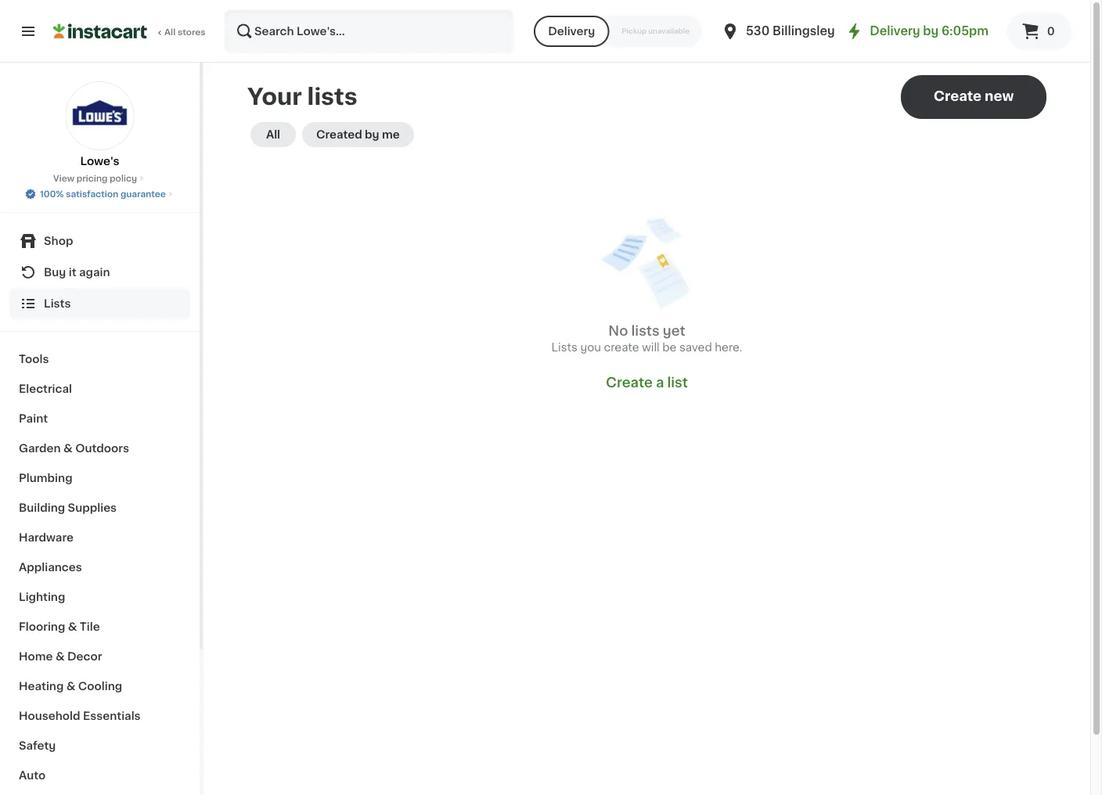 Task type: locate. For each thing, give the bounding box(es) containing it.
0 vertical spatial by
[[923, 25, 939, 37]]

guarantee
[[121, 190, 166, 198]]

auto
[[19, 770, 46, 781]]

will
[[642, 342, 660, 353]]

create left a
[[606, 376, 653, 390]]

1 horizontal spatial lists
[[632, 325, 660, 338]]

shop link
[[9, 226, 190, 257]]

& left cooling
[[66, 681, 75, 692]]

all left stores
[[164, 28, 176, 36]]

1 vertical spatial lists
[[632, 325, 660, 338]]

it
[[69, 267, 76, 278]]

delivery button
[[534, 16, 609, 47]]

billingsley
[[773, 25, 835, 37]]

1 vertical spatial all
[[266, 129, 280, 140]]

& inside flooring & tile link
[[68, 622, 77, 633]]

100% satisfaction guarantee button
[[24, 185, 175, 200]]

paint
[[19, 413, 48, 424]]

0 button
[[1008, 13, 1072, 50]]

auto link
[[9, 761, 190, 791]]

0 horizontal spatial create
[[606, 376, 653, 390]]

view pricing policy link
[[53, 172, 147, 185]]

1 vertical spatial lists
[[552, 342, 578, 353]]

create
[[934, 90, 982, 103], [606, 376, 653, 390]]

0 horizontal spatial all
[[164, 28, 176, 36]]

lists
[[307, 86, 357, 108], [632, 325, 660, 338]]

by inside 'button'
[[365, 129, 379, 140]]

lists left you
[[552, 342, 578, 353]]

tools link
[[9, 345, 190, 374]]

paint link
[[9, 404, 190, 434]]

household essentials
[[19, 711, 141, 722]]

all inside button
[[266, 129, 280, 140]]

delivery by 6:05pm link
[[845, 22, 989, 41]]

pricing
[[77, 174, 108, 183]]

lists inside no lists yet lists you create will be saved here.
[[552, 342, 578, 353]]

1 horizontal spatial all
[[266, 129, 280, 140]]

lighting
[[19, 592, 65, 603]]

satisfaction
[[66, 190, 118, 198]]

delivery inside delivery by 6:05pm link
[[870, 25, 921, 37]]

delivery
[[870, 25, 921, 37], [548, 26, 595, 37]]

& left tile
[[68, 622, 77, 633]]

lists for no
[[632, 325, 660, 338]]

household
[[19, 711, 80, 722]]

by left 6:05pm
[[923, 25, 939, 37]]

safety link
[[9, 731, 190, 761]]

lists
[[44, 298, 71, 309], [552, 342, 578, 353]]

530 billingsley road
[[746, 25, 870, 37]]

delivery inside delivery button
[[548, 26, 595, 37]]

building supplies link
[[9, 493, 190, 523]]

1 horizontal spatial create
[[934, 90, 982, 103]]

& for flooring
[[68, 622, 77, 633]]

0 horizontal spatial by
[[365, 129, 379, 140]]

heating & cooling link
[[9, 672, 190, 702]]

household essentials link
[[9, 702, 190, 731]]

1 vertical spatial by
[[365, 129, 379, 140]]

& inside home & decor link
[[56, 651, 65, 662]]

garden & outdoors
[[19, 443, 129, 454]]

0 horizontal spatial lists
[[44, 298, 71, 309]]

all down your
[[266, 129, 280, 140]]

saved
[[680, 342, 712, 353]]

0 vertical spatial all
[[164, 28, 176, 36]]

&
[[63, 443, 73, 454], [68, 622, 77, 633], [56, 651, 65, 662], [66, 681, 75, 692]]

decor
[[67, 651, 102, 662]]

your lists
[[247, 86, 357, 108]]

& inside 'garden & outdoors' link
[[63, 443, 73, 454]]

flooring & tile link
[[9, 612, 190, 642]]

create left new
[[934, 90, 982, 103]]

1 vertical spatial create
[[606, 376, 653, 390]]

& right home
[[56, 651, 65, 662]]

all stores
[[164, 28, 206, 36]]

by for created
[[365, 129, 379, 140]]

no lists yet lists you create will be saved here.
[[552, 325, 743, 353]]

0 vertical spatial lists
[[307, 86, 357, 108]]

electrical link
[[9, 374, 190, 404]]

1 horizontal spatial by
[[923, 25, 939, 37]]

instacart logo image
[[53, 22, 147, 41]]

by
[[923, 25, 939, 37], [365, 129, 379, 140]]

100%
[[40, 190, 64, 198]]

flooring
[[19, 622, 65, 633]]

None search field
[[224, 9, 514, 53]]

all
[[164, 28, 176, 36], [266, 129, 280, 140]]

policy
[[110, 174, 137, 183]]

1 horizontal spatial lists
[[552, 342, 578, 353]]

a
[[656, 376, 664, 390]]

lists inside no lists yet lists you create will be saved here.
[[632, 325, 660, 338]]

your
[[247, 86, 302, 108]]

road
[[838, 25, 870, 37]]

created
[[316, 129, 362, 140]]

0 horizontal spatial delivery
[[548, 26, 595, 37]]

& inside 'heating & cooling' link
[[66, 681, 75, 692]]

lists down 'buy'
[[44, 298, 71, 309]]

create a list link
[[606, 374, 688, 392]]

created by me button
[[302, 122, 414, 147]]

plumbing
[[19, 473, 72, 484]]

lowe's link
[[65, 81, 134, 169]]

by left me
[[365, 129, 379, 140]]

6:05pm
[[942, 25, 989, 37]]

all stores link
[[53, 9, 207, 53]]

create inside button
[[934, 90, 982, 103]]

0 horizontal spatial lists
[[307, 86, 357, 108]]

lists up will
[[632, 325, 660, 338]]

delivery for delivery
[[548, 26, 595, 37]]

& right the garden
[[63, 443, 73, 454]]

0 vertical spatial create
[[934, 90, 982, 103]]

lists up created
[[307, 86, 357, 108]]

buy it again
[[44, 267, 110, 278]]

530 billingsley road button
[[721, 9, 870, 53]]

1 horizontal spatial delivery
[[870, 25, 921, 37]]

lighting link
[[9, 583, 190, 612]]

Search field
[[226, 11, 512, 52]]

yet
[[663, 325, 686, 338]]

all inside "link"
[[164, 28, 176, 36]]

all for all
[[266, 129, 280, 140]]



Task type: describe. For each thing, give the bounding box(es) containing it.
list
[[667, 376, 688, 390]]

by for delivery
[[923, 25, 939, 37]]

essentials
[[83, 711, 141, 722]]

& for home
[[56, 651, 65, 662]]

view
[[53, 174, 74, 183]]

cooling
[[78, 681, 122, 692]]

all button
[[251, 122, 296, 147]]

0 vertical spatial lists
[[44, 298, 71, 309]]

delivery for delivery by 6:05pm
[[870, 25, 921, 37]]

hardware link
[[9, 523, 190, 553]]

new
[[985, 90, 1014, 103]]

lists link
[[9, 288, 190, 319]]

& for heating
[[66, 681, 75, 692]]

heating & cooling
[[19, 681, 122, 692]]

supplies
[[68, 503, 117, 514]]

hardware
[[19, 532, 74, 543]]

created by me
[[316, 129, 400, 140]]

0
[[1047, 26, 1055, 37]]

electrical
[[19, 384, 72, 395]]

flooring & tile
[[19, 622, 100, 633]]

530
[[746, 25, 770, 37]]

shop
[[44, 236, 73, 247]]

plumbing link
[[9, 464, 190, 493]]

be
[[663, 342, 677, 353]]

outdoors
[[75, 443, 129, 454]]

garden & outdoors link
[[9, 434, 190, 464]]

create
[[604, 342, 639, 353]]

building
[[19, 503, 65, 514]]

lists for your
[[307, 86, 357, 108]]

you
[[581, 342, 601, 353]]

tile
[[80, 622, 100, 633]]

create for create new
[[934, 90, 982, 103]]

me
[[382, 129, 400, 140]]

home & decor link
[[9, 642, 190, 672]]

all for all stores
[[164, 28, 176, 36]]

heating
[[19, 681, 64, 692]]

buy
[[44, 267, 66, 278]]

lowe's logo image
[[65, 81, 134, 150]]

again
[[79, 267, 110, 278]]

safety
[[19, 741, 56, 752]]

create a list
[[606, 376, 688, 390]]

tools
[[19, 354, 49, 365]]

home & decor
[[19, 651, 102, 662]]

appliances link
[[9, 553, 190, 583]]

buy it again link
[[9, 257, 190, 288]]

lowe's
[[80, 156, 119, 167]]

delivery by 6:05pm
[[870, 25, 989, 37]]

service type group
[[534, 16, 702, 47]]

home
[[19, 651, 53, 662]]

appliances
[[19, 562, 82, 573]]

garden
[[19, 443, 61, 454]]

& for garden
[[63, 443, 73, 454]]

stores
[[178, 28, 206, 36]]

here.
[[715, 342, 743, 353]]

100% satisfaction guarantee
[[40, 190, 166, 198]]

view pricing policy
[[53, 174, 137, 183]]

building supplies
[[19, 503, 117, 514]]

no
[[609, 325, 628, 338]]

create for create a list
[[606, 376, 653, 390]]

create new button
[[901, 75, 1047, 119]]

create new
[[934, 90, 1014, 103]]



Task type: vqa. For each thing, say whether or not it's contained in the screenshot.
Meat & Seafood
no



